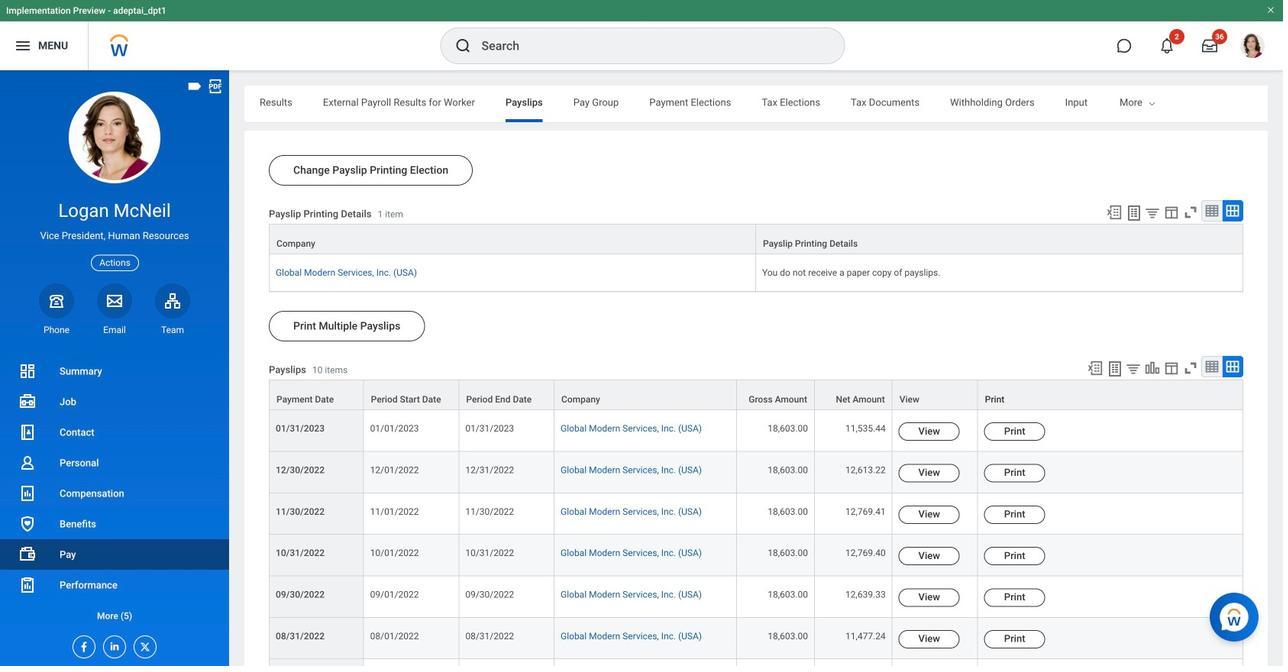 Task type: describe. For each thing, give the bounding box(es) containing it.
select to filter grid data image for export to worksheets icon
[[1144, 205, 1161, 221]]

10 row from the top
[[269, 659, 1244, 666]]

8 row from the top
[[269, 576, 1244, 618]]

notifications large image
[[1160, 38, 1175, 53]]

5 row from the top
[[269, 452, 1244, 493]]

tag image
[[186, 78, 203, 95]]

inbox large image
[[1202, 38, 1218, 53]]

6 row from the top
[[269, 493, 1244, 535]]

search image
[[454, 37, 472, 55]]

5 cell from the left
[[815, 659, 893, 666]]

export to worksheets image
[[1125, 204, 1144, 222]]

justify image
[[14, 37, 32, 55]]

1 cell from the left
[[364, 659, 459, 666]]

expand table image for table icon
[[1225, 359, 1241, 374]]

profile logan mcneil image
[[1241, 34, 1265, 61]]

x image
[[134, 636, 151, 653]]

personal image
[[18, 454, 37, 472]]

benefits image
[[18, 515, 37, 533]]

2 row from the top
[[269, 254, 1244, 292]]

4 row from the top
[[269, 410, 1244, 452]]

3 row from the top
[[269, 380, 1244, 410]]

2 cell from the left
[[459, 659, 555, 666]]

job image
[[18, 393, 37, 411]]

export to excel image for export to worksheets icon
[[1106, 204, 1123, 221]]

1 click to view/edit grid preferences image from the top
[[1163, 204, 1180, 221]]

close environment banner image
[[1267, 5, 1276, 15]]

view printable version (pdf) image
[[207, 78, 224, 95]]

1 row from the top
[[269, 224, 1244, 255]]

table image
[[1205, 359, 1220, 374]]

7 cell from the left
[[978, 659, 1244, 666]]

export to worksheets image
[[1106, 360, 1125, 378]]



Task type: vqa. For each thing, say whether or not it's contained in the screenshot.
sixth row from the top
yes



Task type: locate. For each thing, give the bounding box(es) containing it.
1 expand table image from the top
[[1225, 203, 1241, 218]]

1 horizontal spatial export to excel image
[[1106, 204, 1123, 221]]

select to filter grid data image for export to worksheets image
[[1125, 361, 1142, 377]]

summary image
[[18, 362, 37, 380]]

0 horizontal spatial select to filter grid data image
[[1125, 361, 1142, 377]]

row header
[[269, 659, 364, 666]]

select to filter grid data image
[[1144, 205, 1161, 221], [1125, 361, 1142, 377]]

navigation pane region
[[0, 70, 229, 666]]

email logan mcneil element
[[97, 324, 132, 336]]

0 vertical spatial expand table image
[[1225, 203, 1241, 218]]

0 vertical spatial click to view/edit grid preferences image
[[1163, 204, 1180, 221]]

table image
[[1205, 203, 1220, 218]]

select to filter grid data image right export to worksheets image
[[1125, 361, 1142, 377]]

0 vertical spatial toolbar
[[1099, 200, 1244, 224]]

export to excel image
[[1106, 204, 1123, 221], [1087, 360, 1104, 377]]

4 cell from the left
[[737, 659, 815, 666]]

banner
[[0, 0, 1283, 70]]

1 vertical spatial toolbar
[[1080, 356, 1244, 380]]

7 row from the top
[[269, 535, 1244, 576]]

6 cell from the left
[[893, 659, 978, 666]]

export to excel image left export to worksheets image
[[1087, 360, 1104, 377]]

1 horizontal spatial select to filter grid data image
[[1144, 205, 1161, 221]]

cell
[[364, 659, 459, 666], [459, 659, 555, 666], [555, 659, 737, 666], [737, 659, 815, 666], [815, 659, 893, 666], [893, 659, 978, 666], [978, 659, 1244, 666]]

performance image
[[18, 576, 37, 594]]

2 click to view/edit grid preferences image from the top
[[1163, 360, 1180, 377]]

export to excel image left export to worksheets icon
[[1106, 204, 1123, 221]]

fullscreen image
[[1183, 360, 1199, 377]]

9 row from the top
[[269, 618, 1244, 659]]

0 horizontal spatial export to excel image
[[1087, 360, 1104, 377]]

tab list
[[244, 86, 1283, 122]]

row
[[269, 224, 1244, 255], [269, 254, 1244, 292], [269, 380, 1244, 410], [269, 410, 1244, 452], [269, 452, 1244, 493], [269, 493, 1244, 535], [269, 535, 1244, 576], [269, 576, 1244, 618], [269, 618, 1244, 659], [269, 659, 1244, 666]]

click to view/edit grid preferences image
[[1163, 204, 1180, 221], [1163, 360, 1180, 377]]

facebook image
[[73, 636, 90, 653]]

view team image
[[163, 292, 182, 310]]

column header
[[269, 224, 756, 255]]

click to view/edit grid preferences image left fullscreen image
[[1163, 204, 1180, 221]]

phone logan mcneil element
[[39, 324, 74, 336]]

2 expand table image from the top
[[1225, 359, 1241, 374]]

toolbar
[[1099, 200, 1244, 224], [1080, 356, 1244, 380]]

1 vertical spatial export to excel image
[[1087, 360, 1104, 377]]

click to view/edit grid preferences image left fullscreen icon
[[1163, 360, 1180, 377]]

expand table image for table image
[[1225, 203, 1241, 218]]

1 vertical spatial select to filter grid data image
[[1125, 361, 1142, 377]]

expand table image right table image
[[1225, 203, 1241, 218]]

3 cell from the left
[[555, 659, 737, 666]]

linkedin image
[[104, 636, 121, 652]]

Search Workday  search field
[[482, 29, 813, 63]]

mail image
[[105, 292, 124, 310]]

1 vertical spatial click to view/edit grid preferences image
[[1163, 360, 1180, 377]]

0 vertical spatial export to excel image
[[1106, 204, 1123, 221]]

export to excel image for export to worksheets image
[[1087, 360, 1104, 377]]

expand table image
[[1225, 203, 1241, 218], [1225, 359, 1241, 374]]

compensation image
[[18, 484, 37, 503]]

phone image
[[46, 292, 67, 310]]

contact image
[[18, 423, 37, 442]]

list
[[0, 356, 229, 631]]

select to filter grid data image right export to worksheets icon
[[1144, 205, 1161, 221]]

expand table image right table icon
[[1225, 359, 1241, 374]]

1 vertical spatial expand table image
[[1225, 359, 1241, 374]]

fullscreen image
[[1183, 204, 1199, 221]]

0 vertical spatial select to filter grid data image
[[1144, 205, 1161, 221]]

pay image
[[18, 545, 37, 564]]

team logan mcneil element
[[155, 324, 190, 336]]



